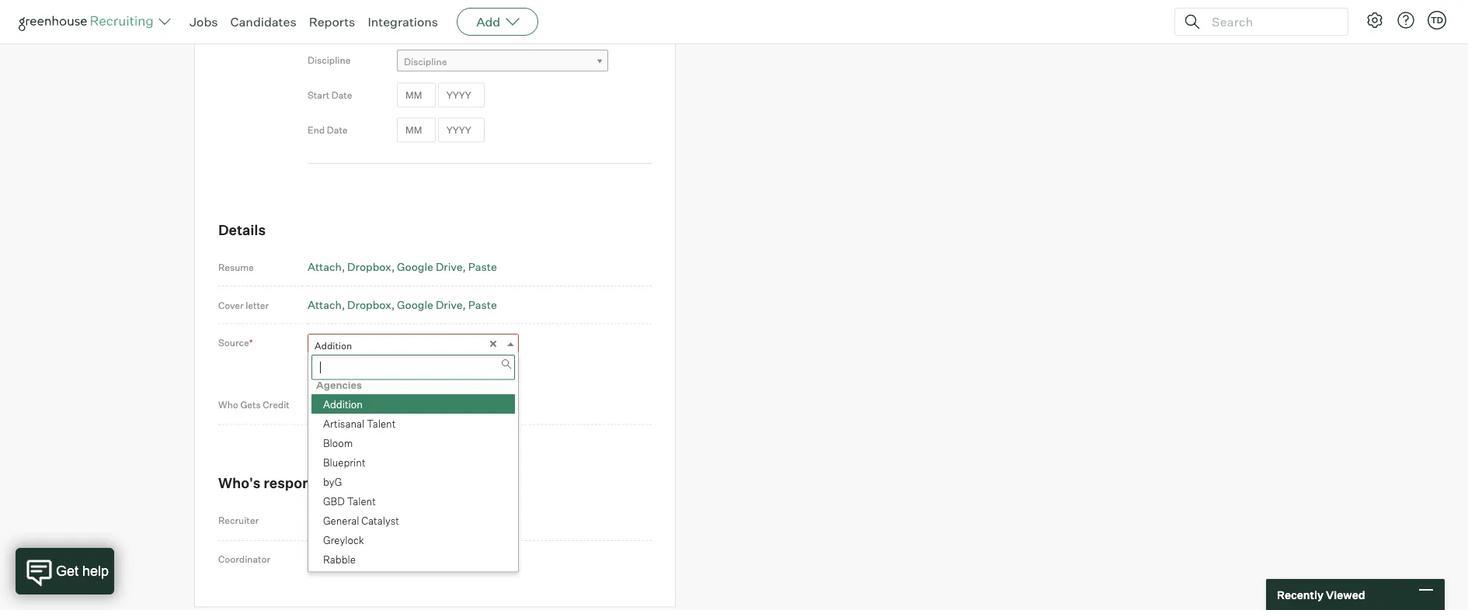 Task type: describe. For each thing, give the bounding box(es) containing it.
1 horizontal spatial discipline
[[404, 56, 447, 67]]

resume
[[218, 262, 254, 273]]

responsible
[[264, 475, 343, 492]]

recruiter
[[218, 515, 259, 527]]

paste for resume
[[468, 260, 497, 274]]

reports link
[[309, 14, 355, 30]]

integrations link
[[368, 14, 438, 30]]

agencies addition artisanal talent bloom blueprint byg gbd talent general catalyst greylock rabble
[[316, 378, 399, 566]]

catalyst
[[361, 514, 399, 527]]

attach dropbox google drive paste for cover letter
[[308, 298, 497, 312]]

required
[[352, 362, 391, 374]]

configure image
[[1366, 11, 1384, 30]]

cover letter
[[218, 299, 269, 311]]

0 horizontal spatial discipline
[[308, 54, 351, 66]]

yyyy text field for start date
[[438, 83, 485, 108]]

details
[[218, 221, 266, 238]]

paste link for resume
[[468, 260, 497, 274]]

who
[[218, 399, 238, 411]]

dropbox link for cover letter
[[347, 298, 395, 312]]

recently viewed
[[1277, 588, 1365, 602]]

viewed
[[1326, 588, 1365, 602]]

google drive link for cover letter
[[397, 298, 466, 312]]

td button
[[1428, 11, 1446, 30]]

gbd
[[323, 495, 345, 507]]

is
[[343, 362, 350, 374]]

reports
[[309, 14, 355, 30]]

paste for cover letter
[[468, 298, 497, 312]]

dropbox link for resume
[[347, 260, 395, 274]]

attach for resume
[[308, 260, 342, 274]]

date for end date
[[327, 124, 348, 136]]

add
[[476, 14, 500, 30]]

date for start date
[[332, 89, 352, 101]]

attach link for resume
[[308, 260, 345, 274]]

paste link for cover letter
[[468, 298, 497, 312]]

agencies
[[316, 378, 362, 391]]

google for resume
[[397, 260, 433, 274]]

test
[[315, 401, 334, 412]]

source for source is required
[[308, 362, 340, 374]]

source *
[[218, 337, 253, 349]]

MM text field
[[397, 83, 436, 108]]

dumtwo
[[336, 401, 375, 412]]

artisanal
[[323, 417, 365, 430]]

google drive link for resume
[[397, 260, 466, 274]]

td button
[[1425, 8, 1450, 33]]

yyyy text field for end date
[[438, 118, 485, 143]]

dropbox for cover letter
[[347, 298, 391, 312]]

rabble
[[323, 553, 356, 566]]



Task type: locate. For each thing, give the bounding box(es) containing it.
1 vertical spatial addition
[[323, 398, 363, 410]]

1 vertical spatial dropbox link
[[347, 298, 395, 312]]

credit
[[263, 399, 290, 411]]

2 google from the top
[[397, 298, 433, 312]]

1 dropbox link from the top
[[347, 260, 395, 274]]

1 vertical spatial attach
[[308, 298, 342, 312]]

1 vertical spatial date
[[327, 124, 348, 136]]

0 vertical spatial google
[[397, 260, 433, 274]]

bloom
[[323, 437, 353, 449]]

recently
[[1277, 588, 1324, 602]]

0 vertical spatial google drive link
[[397, 260, 466, 274]]

1 yyyy text field from the top
[[438, 83, 485, 108]]

general
[[323, 514, 359, 527]]

start date
[[308, 89, 352, 101]]

td
[[1431, 15, 1443, 25]]

source down the cover
[[218, 337, 249, 349]]

date right end
[[327, 124, 348, 136]]

1 vertical spatial paste link
[[468, 298, 497, 312]]

addition up artisanal
[[323, 398, 363, 410]]

0 vertical spatial attach dropbox google drive paste
[[308, 260, 497, 274]]

source left is
[[308, 362, 340, 374]]

0 vertical spatial date
[[332, 89, 352, 101]]

0 vertical spatial dropbox link
[[347, 260, 395, 274]]

attach dropbox google drive paste
[[308, 260, 497, 274], [308, 298, 497, 312]]

2 dropbox from the top
[[347, 298, 391, 312]]

addition up is
[[315, 340, 352, 352]]

1 attach from the top
[[308, 260, 342, 274]]

degree right candidates
[[308, 19, 339, 31]]

google for cover letter
[[397, 298, 433, 312]]

2 dropbox link from the top
[[347, 298, 395, 312]]

Search text field
[[1208, 10, 1334, 33]]

date right start
[[332, 89, 352, 101]]

test dumtwo
[[315, 401, 375, 412]]

2 attach dropbox google drive paste from the top
[[308, 298, 497, 312]]

drive
[[436, 260, 463, 274], [436, 298, 463, 312]]

0 vertical spatial talent
[[367, 417, 396, 430]]

attach
[[308, 260, 342, 274], [308, 298, 342, 312]]

date
[[332, 89, 352, 101], [327, 124, 348, 136]]

attach for cover letter
[[308, 298, 342, 312]]

drive for resume
[[436, 260, 463, 274]]

blueprint
[[323, 456, 366, 469]]

0 vertical spatial attach
[[308, 260, 342, 274]]

MM text field
[[397, 118, 436, 143]]

talent
[[367, 417, 396, 430], [347, 495, 376, 507]]

test dumtwo link
[[308, 395, 519, 418]]

0 vertical spatial paste link
[[468, 260, 497, 274]]

integrations
[[368, 14, 438, 30]]

discipline up 'start date'
[[308, 54, 351, 66]]

who's
[[218, 475, 261, 492]]

None text field
[[312, 355, 515, 380]]

discipline link
[[397, 50, 608, 72]]

letter
[[246, 299, 269, 311]]

1 horizontal spatial degree
[[404, 21, 436, 32]]

2 attach link from the top
[[308, 298, 345, 312]]

none link
[[308, 550, 519, 573]]

1 drive from the top
[[436, 260, 463, 274]]

who's responsible for this prospect?
[[218, 475, 466, 492]]

yyyy text field right mm text field on the top left
[[438, 83, 485, 108]]

0 vertical spatial paste
[[468, 260, 497, 274]]

degree left add
[[404, 21, 436, 32]]

1 horizontal spatial source
[[308, 362, 340, 374]]

1 vertical spatial yyyy text field
[[438, 118, 485, 143]]

1 vertical spatial google drive link
[[397, 298, 466, 312]]

jobs link
[[190, 14, 218, 30]]

candidates link
[[230, 14, 296, 30]]

discipline
[[308, 54, 351, 66], [404, 56, 447, 67]]

prospect?
[[397, 475, 466, 492]]

google drive link
[[397, 260, 466, 274], [397, 298, 466, 312]]

0 vertical spatial dropbox
[[347, 260, 391, 274]]

paste link
[[468, 260, 497, 274], [468, 298, 497, 312]]

0 horizontal spatial degree
[[308, 19, 339, 31]]

1 vertical spatial google
[[397, 298, 433, 312]]

start
[[308, 89, 330, 101]]

addition inside agencies addition artisanal talent bloom blueprint byg gbd talent general catalyst greylock rabble
[[323, 398, 363, 410]]

who gets credit
[[218, 399, 290, 411]]

0 vertical spatial attach link
[[308, 260, 345, 274]]

1 vertical spatial attach link
[[308, 298, 345, 312]]

dropbox for resume
[[347, 260, 391, 274]]

1 vertical spatial attach dropbox google drive paste
[[308, 298, 497, 312]]

degree link
[[397, 15, 608, 37]]

end date
[[308, 124, 348, 136]]

talent down dumtwo
[[367, 417, 396, 430]]

yyyy text field right mm text box
[[438, 118, 485, 143]]

1 vertical spatial source
[[308, 362, 340, 374]]

0 vertical spatial addition
[[315, 340, 352, 352]]

1 vertical spatial talent
[[347, 495, 376, 507]]

1 vertical spatial drive
[[436, 298, 463, 312]]

source for source *
[[218, 337, 249, 349]]

2 google drive link from the top
[[397, 298, 466, 312]]

byg
[[323, 476, 342, 488]]

0 vertical spatial source
[[218, 337, 249, 349]]

cover
[[218, 299, 244, 311]]

degree
[[308, 19, 339, 31], [404, 21, 436, 32]]

YYYY text field
[[438, 83, 485, 108], [438, 118, 485, 143]]

source is required
[[308, 362, 391, 374]]

addition link
[[308, 334, 519, 357]]

2 attach from the top
[[308, 298, 342, 312]]

end
[[308, 124, 325, 136]]

source
[[218, 337, 249, 349], [308, 362, 340, 374]]

gets
[[240, 399, 261, 411]]

0 vertical spatial drive
[[436, 260, 463, 274]]

0 vertical spatial yyyy text field
[[438, 83, 485, 108]]

this
[[368, 475, 394, 492]]

attach dropbox google drive paste for resume
[[308, 260, 497, 274]]

2 paste from the top
[[468, 298, 497, 312]]

attach link for cover letter
[[308, 298, 345, 312]]

1 google from the top
[[397, 260, 433, 274]]

paste
[[468, 260, 497, 274], [468, 298, 497, 312]]

1 vertical spatial paste
[[468, 298, 497, 312]]

2 paste link from the top
[[468, 298, 497, 312]]

coordinator
[[218, 554, 270, 566]]

1 attach link from the top
[[308, 260, 345, 274]]

*
[[249, 337, 253, 349]]

1 google drive link from the top
[[397, 260, 466, 274]]

2 drive from the top
[[436, 298, 463, 312]]

none
[[315, 556, 338, 568]]

addition
[[315, 340, 352, 352], [323, 398, 363, 410]]

dropbox
[[347, 260, 391, 274], [347, 298, 391, 312]]

for
[[346, 475, 365, 492]]

1 paste link from the top
[[468, 260, 497, 274]]

dropbox link
[[347, 260, 395, 274], [347, 298, 395, 312]]

1 attach dropbox google drive paste from the top
[[308, 260, 497, 274]]

addition inside 'link'
[[315, 340, 352, 352]]

candidates
[[230, 14, 296, 30]]

0 horizontal spatial source
[[218, 337, 249, 349]]

1 vertical spatial dropbox
[[347, 298, 391, 312]]

talent down "for"
[[347, 495, 376, 507]]

jobs
[[190, 14, 218, 30]]

attach link
[[308, 260, 345, 274], [308, 298, 345, 312]]

greenhouse recruiting image
[[19, 12, 158, 31]]

google
[[397, 260, 433, 274], [397, 298, 433, 312]]

discipline up mm text field on the top left
[[404, 56, 447, 67]]

greylock
[[323, 534, 364, 546]]

1 dropbox from the top
[[347, 260, 391, 274]]

1 paste from the top
[[468, 260, 497, 274]]

drive for cover letter
[[436, 298, 463, 312]]

add button
[[457, 8, 538, 36]]

2 yyyy text field from the top
[[438, 118, 485, 143]]



Task type: vqa. For each thing, say whether or not it's contained in the screenshot.
Coordinator
yes



